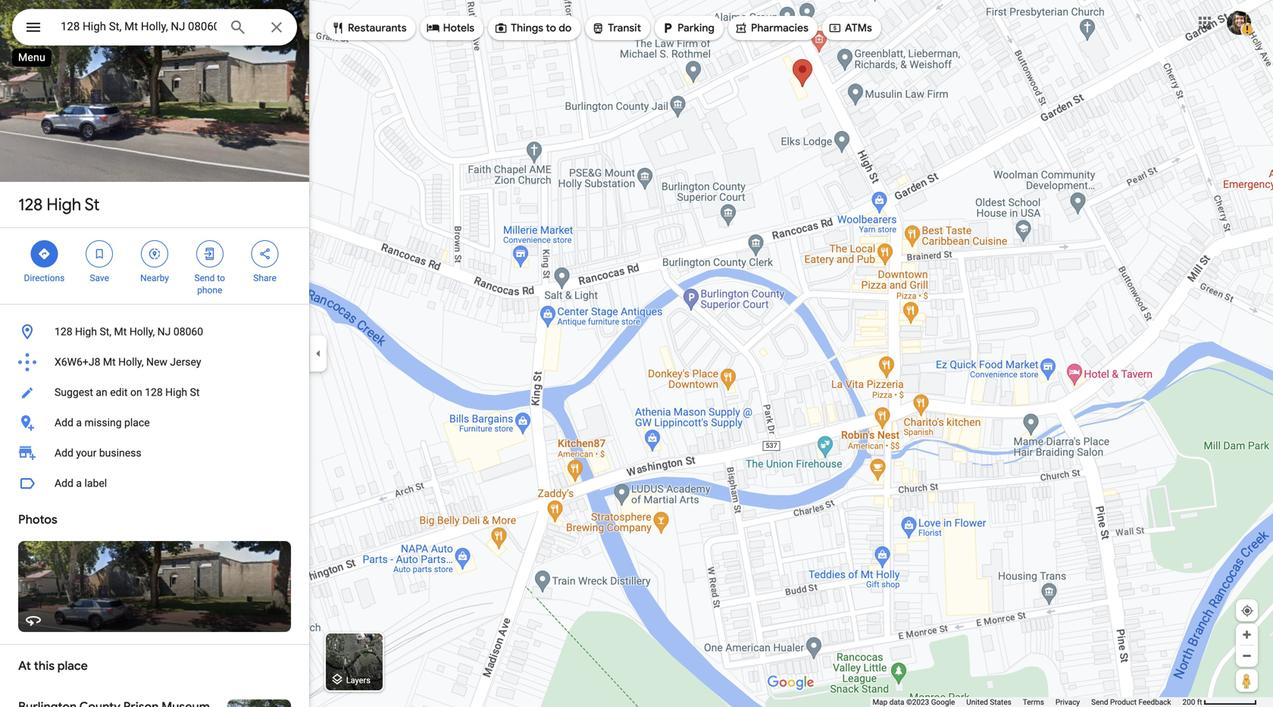 Task type: describe. For each thing, give the bounding box(es) containing it.

[[661, 20, 674, 36]]

08060
[[173, 325, 203, 338]]

feedback
[[1139, 698, 1171, 707]]

send product feedback button
[[1091, 697, 1171, 707]]

suggest an edit on 128 high st
[[55, 386, 200, 399]]

 transit
[[591, 20, 641, 36]]

this
[[34, 658, 55, 674]]

send for send product feedback
[[1091, 698, 1108, 707]]

google
[[931, 698, 955, 707]]

show street view coverage image
[[1236, 669, 1258, 692]]

add a missing place
[[55, 416, 150, 429]]

200 ft button
[[1182, 698, 1257, 707]]

nearby
[[140, 273, 169, 283]]

add your business
[[55, 447, 141, 459]]

0 vertical spatial mt
[[114, 325, 127, 338]]

united states button
[[966, 697, 1011, 707]]


[[591, 20, 605, 36]]

directions
[[24, 273, 65, 283]]

a for missing
[[76, 416, 82, 429]]

suggest
[[55, 386, 93, 399]]

suggest an edit on 128 high st button
[[0, 377, 309, 408]]

high for st
[[47, 194, 81, 215]]

jersey
[[170, 356, 201, 368]]

add your business link
[[0, 438, 309, 468]]

1 vertical spatial holly,
[[118, 356, 144, 368]]

terms button
[[1023, 697, 1044, 707]]

zoom out image
[[1241, 650, 1253, 662]]


[[148, 246, 161, 262]]

layers
[[346, 675, 370, 685]]

1 vertical spatial mt
[[103, 356, 116, 368]]

zoom in image
[[1241, 629, 1253, 640]]

show your location image
[[1240, 604, 1254, 618]]

collapse side panel image
[[310, 345, 327, 362]]

privacy
[[1055, 698, 1080, 707]]

200 ft
[[1182, 698, 1202, 707]]

128 high st
[[18, 194, 100, 215]]

 things to do
[[494, 20, 572, 36]]

place inside button
[[124, 416, 150, 429]]

things
[[511, 21, 543, 35]]

high for st,
[[75, 325, 97, 338]]

 parking
[[661, 20, 715, 36]]

on
[[130, 386, 142, 399]]

an
[[96, 386, 107, 399]]

add a label button
[[0, 468, 309, 499]]

hotels
[[443, 21, 474, 35]]

edit
[[110, 386, 128, 399]]

add a label
[[55, 477, 107, 490]]

0 vertical spatial holly,
[[129, 325, 155, 338]]

128 high st, mt holly, nj 08060 button
[[0, 317, 309, 347]]

a for label
[[76, 477, 82, 490]]

parking
[[678, 21, 715, 35]]

0 vertical spatial st
[[85, 194, 100, 215]]


[[203, 246, 217, 262]]



Task type: vqa. For each thing, say whether or not it's contained in the screenshot.
ADD A LABEL
yes



Task type: locate. For each thing, give the bounding box(es) containing it.
st,
[[100, 325, 111, 338]]

1 vertical spatial to
[[217, 273, 225, 283]]

send up phone
[[194, 273, 215, 283]]

None field
[[61, 17, 217, 36]]

do
[[559, 21, 572, 35]]

2 a from the top
[[76, 477, 82, 490]]


[[734, 20, 748, 36]]

united
[[966, 698, 988, 707]]

to inside  things to do
[[546, 21, 556, 35]]

privacy button
[[1055, 697, 1080, 707]]

128 High St, Mt Holly, NJ 08060 field
[[12, 9, 297, 45]]

holly, left new
[[118, 356, 144, 368]]

128 for 128 high st
[[18, 194, 43, 215]]

label
[[84, 477, 107, 490]]


[[426, 20, 440, 36]]

add left the label
[[55, 477, 73, 490]]

1 horizontal spatial send
[[1091, 698, 1108, 707]]

ft
[[1197, 698, 1202, 707]]


[[258, 246, 272, 262]]

states
[[990, 698, 1011, 707]]

st
[[85, 194, 100, 215], [190, 386, 200, 399]]

128 up x6w6+j8
[[55, 325, 72, 338]]

place right "this"
[[57, 658, 88, 674]]

business
[[99, 447, 141, 459]]

send product feedback
[[1091, 698, 1171, 707]]

1 vertical spatial add
[[55, 447, 73, 459]]

2 vertical spatial high
[[165, 386, 187, 399]]

1 vertical spatial place
[[57, 658, 88, 674]]

0 vertical spatial place
[[124, 416, 150, 429]]

footer
[[873, 697, 1182, 707]]


[[93, 246, 106, 262]]

1 horizontal spatial place
[[124, 416, 150, 429]]

0 vertical spatial a
[[76, 416, 82, 429]]

 button
[[12, 9, 55, 48]]

128
[[18, 194, 43, 215], [55, 325, 72, 338], [145, 386, 163, 399]]


[[494, 20, 508, 36]]

2 vertical spatial add
[[55, 477, 73, 490]]

send inside button
[[1091, 698, 1108, 707]]

1 vertical spatial send
[[1091, 698, 1108, 707]]

0 horizontal spatial to
[[217, 273, 225, 283]]

map data ©2023 google
[[873, 698, 955, 707]]

add for add a missing place
[[55, 416, 73, 429]]

128 inside 128 high st, mt holly, nj 08060 button
[[55, 325, 72, 338]]

holly,
[[129, 325, 155, 338], [118, 356, 144, 368]]

nj
[[157, 325, 171, 338]]

1 horizontal spatial 128
[[55, 325, 72, 338]]

0 horizontal spatial send
[[194, 273, 215, 283]]

1 vertical spatial a
[[76, 477, 82, 490]]

atms
[[845, 21, 872, 35]]


[[331, 20, 345, 36]]

a left 'missing'
[[76, 416, 82, 429]]

 restaurants
[[331, 20, 407, 36]]

add down the suggest
[[55, 416, 73, 429]]

0 horizontal spatial 128
[[18, 194, 43, 215]]


[[24, 16, 42, 38]]

product
[[1110, 698, 1137, 707]]

phone
[[197, 285, 222, 296]]

pharmacies
[[751, 21, 808, 35]]

a left the label
[[76, 477, 82, 490]]

mt right "st,"
[[114, 325, 127, 338]]

your
[[76, 447, 97, 459]]

send inside send to phone
[[194, 273, 215, 283]]

st up 
[[85, 194, 100, 215]]

mt down "st,"
[[103, 356, 116, 368]]

high left "st,"
[[75, 325, 97, 338]]

1 vertical spatial 128
[[55, 325, 72, 338]]

map
[[873, 698, 888, 707]]

1 horizontal spatial to
[[546, 21, 556, 35]]

to
[[546, 21, 556, 35], [217, 273, 225, 283]]

 pharmacies
[[734, 20, 808, 36]]

place down on at the bottom of the page
[[124, 416, 150, 429]]

st inside button
[[190, 386, 200, 399]]

share
[[253, 273, 276, 283]]

terms
[[1023, 698, 1044, 707]]

x6w6+j8
[[55, 356, 100, 368]]

1 vertical spatial high
[[75, 325, 97, 338]]

at
[[18, 658, 31, 674]]

none field inside 128 high st, mt holly, nj 08060 field
[[61, 17, 217, 36]]

holly, left nj
[[129, 325, 155, 338]]

missing
[[84, 416, 122, 429]]

save
[[90, 273, 109, 283]]

add left your
[[55, 447, 73, 459]]

0 vertical spatial send
[[194, 273, 215, 283]]

128 high st, mt holly, nj 08060
[[55, 325, 203, 338]]

data
[[889, 698, 904, 707]]

add for add a label
[[55, 477, 73, 490]]

united states
[[966, 698, 1011, 707]]

send left product
[[1091, 698, 1108, 707]]

0 vertical spatial to
[[546, 21, 556, 35]]

128 inside suggest an edit on 128 high st button
[[145, 386, 163, 399]]

footer containing map data ©2023 google
[[873, 697, 1182, 707]]

128 right on at the bottom of the page
[[145, 386, 163, 399]]

actions for 128 high st region
[[0, 228, 309, 304]]

0 vertical spatial add
[[55, 416, 73, 429]]

2 horizontal spatial 128
[[145, 386, 163, 399]]

at this place
[[18, 658, 88, 674]]

new
[[146, 356, 167, 368]]

st down jersey
[[190, 386, 200, 399]]

high down jersey
[[165, 386, 187, 399]]

place
[[124, 416, 150, 429], [57, 658, 88, 674]]

high up 
[[47, 194, 81, 215]]

1 vertical spatial st
[[190, 386, 200, 399]]

0 horizontal spatial st
[[85, 194, 100, 215]]

128 high st main content
[[0, 0, 309, 707]]

google maps element
[[0, 0, 1273, 707]]

1 add from the top
[[55, 416, 73, 429]]

mt
[[114, 325, 127, 338], [103, 356, 116, 368]]

©2023
[[906, 698, 929, 707]]

send to phone
[[194, 273, 225, 296]]

send
[[194, 273, 215, 283], [1091, 698, 1108, 707]]

128 up 
[[18, 194, 43, 215]]

0 vertical spatial 128
[[18, 194, 43, 215]]

1 horizontal spatial st
[[190, 386, 200, 399]]

a
[[76, 416, 82, 429], [76, 477, 82, 490]]

 hotels
[[426, 20, 474, 36]]

1 a from the top
[[76, 416, 82, 429]]

to inside send to phone
[[217, 273, 225, 283]]

add
[[55, 416, 73, 429], [55, 447, 73, 459], [55, 477, 73, 490]]

to up phone
[[217, 273, 225, 283]]


[[828, 20, 842, 36]]

footer inside 'google maps' element
[[873, 697, 1182, 707]]

2 vertical spatial 128
[[145, 386, 163, 399]]

to left do
[[546, 21, 556, 35]]

add for add your business
[[55, 447, 73, 459]]

 search field
[[12, 9, 297, 48]]

transit
[[608, 21, 641, 35]]

0 horizontal spatial place
[[57, 658, 88, 674]]

high
[[47, 194, 81, 215], [75, 325, 97, 338], [165, 386, 187, 399]]

200
[[1182, 698, 1195, 707]]

2 add from the top
[[55, 447, 73, 459]]

restaurants
[[348, 21, 407, 35]]

x6w6+j8 mt holly, new jersey
[[55, 356, 201, 368]]

128 for 128 high st, mt holly, nj 08060
[[55, 325, 72, 338]]

3 add from the top
[[55, 477, 73, 490]]

x6w6+j8 mt holly, new jersey button
[[0, 347, 309, 377]]

send for send to phone
[[194, 273, 215, 283]]


[[37, 246, 51, 262]]

0 vertical spatial high
[[47, 194, 81, 215]]

 atms
[[828, 20, 872, 36]]

photos
[[18, 512, 57, 527]]

add a missing place button
[[0, 408, 309, 438]]



